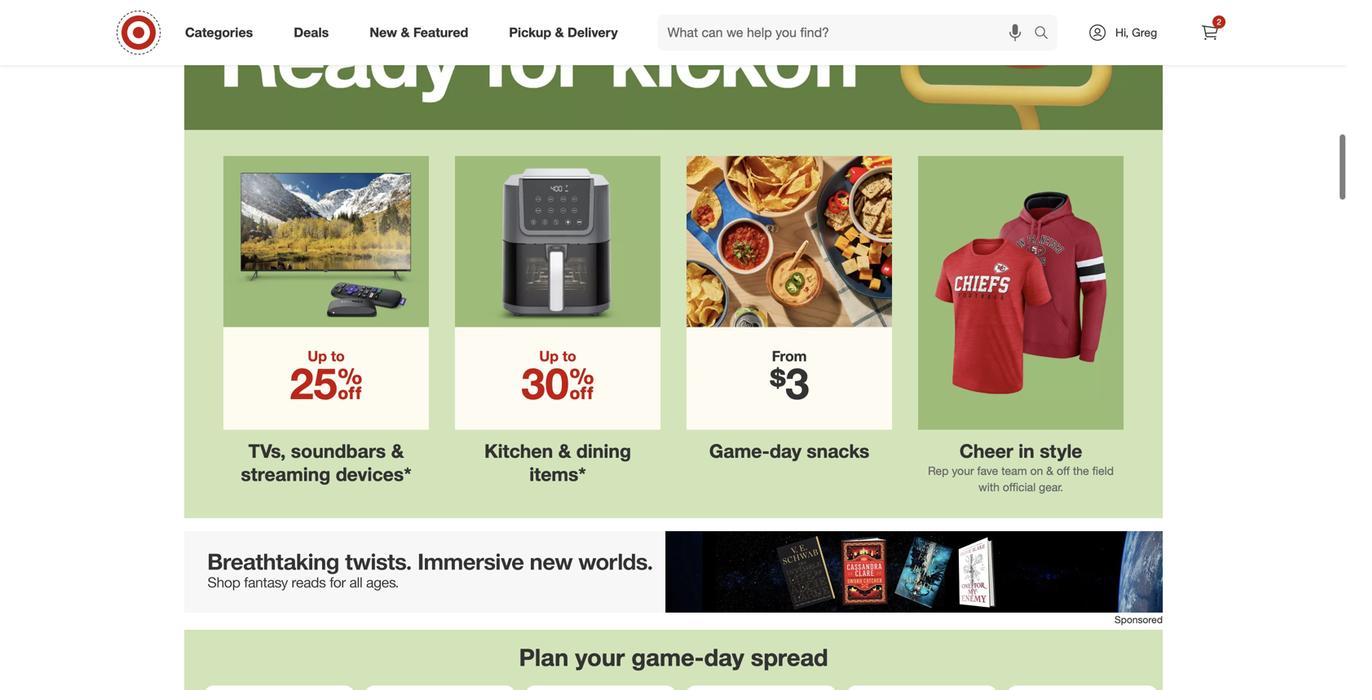 Task type: vqa. For each thing, say whether or not it's contained in the screenshot.
bottommost '1'
no



Task type: locate. For each thing, give the bounding box(es) containing it.
new & featured link
[[356, 15, 489, 51]]

deals link
[[280, 15, 349, 51]]

delivery
[[568, 25, 618, 40]]

pickup
[[509, 25, 551, 40]]

& for new
[[401, 25, 410, 40]]

2  from the left
[[569, 357, 594, 410]]

field
[[1092, 464, 1114, 478]]

1 horizontal spatial to
[[563, 348, 576, 365]]

1 vertical spatial day
[[704, 643, 744, 672]]

advertisement element
[[184, 532, 1163, 613]]

& right on
[[1046, 464, 1054, 478]]

2 link
[[1192, 15, 1228, 51]]

to for 30
[[563, 348, 576, 365]]

day
[[770, 440, 801, 463], [704, 643, 744, 672]]

1  from the left
[[337, 357, 363, 410]]

0 horizontal spatial your
[[575, 643, 625, 672]]

1 up from the left
[[308, 348, 327, 365]]

carousel region
[[184, 630, 1163, 691]]

your right 'rep'
[[952, 464, 974, 478]]

1 horizontal spatial 
[[569, 357, 594, 410]]

day left snacks in the right bottom of the page
[[770, 440, 801, 463]]

fave
[[977, 464, 998, 478]]

deals
[[294, 25, 329, 40]]

& inside kitchen & dining items*
[[558, 440, 571, 463]]

0 horizontal spatial to
[[331, 348, 345, 365]]

& inside cheer in style rep your fave team on & off the field with official gear.
[[1046, 464, 1054, 478]]

day inside carousel 'region'
[[704, 643, 744, 672]]

0 horizontal spatial day
[[704, 643, 744, 672]]

& inside new & featured link
[[401, 25, 410, 40]]

hi,
[[1115, 25, 1129, 40]]

& up items*
[[558, 440, 571, 463]]

up to 30 
[[521, 348, 594, 410]]

search
[[1027, 26, 1066, 42]]

1 to from the left
[[331, 348, 345, 365]]

your right plan
[[575, 643, 625, 672]]

& up devices*
[[391, 440, 404, 463]]

 up soundbars on the bottom
[[337, 357, 363, 410]]

up inside up to 30 
[[539, 348, 559, 365]]

your
[[952, 464, 974, 478], [575, 643, 625, 672]]

featured
[[413, 25, 468, 40]]

0 horizontal spatial up
[[308, 348, 327, 365]]

1 horizontal spatial up
[[539, 348, 559, 365]]

with
[[978, 480, 1000, 495]]

2 to from the left
[[563, 348, 576, 365]]

up for 25
[[308, 348, 327, 365]]

team
[[1001, 464, 1027, 478]]

to inside up to 25 
[[331, 348, 345, 365]]

1 horizontal spatial your
[[952, 464, 974, 478]]

devices*
[[336, 463, 411, 486]]

the
[[1073, 464, 1089, 478]]

0 vertical spatial your
[[952, 464, 974, 478]]

off
[[1057, 464, 1070, 478]]

game-
[[709, 440, 770, 463]]

up
[[308, 348, 327, 365], [539, 348, 559, 365]]

tvs, soundbars & streaming devices*
[[241, 440, 411, 486]]

to inside up to 30 
[[563, 348, 576, 365]]

up inside up to 25 
[[308, 348, 327, 365]]

& inside pickup & delivery link
[[555, 25, 564, 40]]

 inside up to 30 
[[569, 357, 594, 410]]

 inside up to 25 
[[337, 357, 363, 410]]

&
[[401, 25, 410, 40], [555, 25, 564, 40], [391, 440, 404, 463], [558, 440, 571, 463], [1046, 464, 1054, 478]]

day left spread on the right
[[704, 643, 744, 672]]


[[337, 357, 363, 410], [569, 357, 594, 410]]

& right new
[[401, 25, 410, 40]]

1 vertical spatial your
[[575, 643, 625, 672]]

gear.
[[1039, 480, 1063, 495]]

spread
[[751, 643, 828, 672]]

snacks
[[807, 440, 869, 463]]

 up the dining
[[569, 357, 594, 410]]

1 horizontal spatial day
[[770, 440, 801, 463]]

& right pickup at the left
[[555, 25, 564, 40]]

2 up from the left
[[539, 348, 559, 365]]

0 horizontal spatial 
[[337, 357, 363, 410]]

game-
[[631, 643, 704, 672]]

& for kitchen
[[558, 440, 571, 463]]

from $3
[[769, 348, 809, 410]]

0 vertical spatial day
[[770, 440, 801, 463]]

up to 25 
[[290, 348, 363, 410]]

to
[[331, 348, 345, 365], [563, 348, 576, 365]]



Task type: describe. For each thing, give the bounding box(es) containing it.
& for pickup
[[555, 25, 564, 40]]

up for 30
[[539, 348, 559, 365]]

hi, greg
[[1115, 25, 1157, 40]]

kitchen
[[484, 440, 553, 463]]

cheer
[[959, 440, 1013, 463]]

dining
[[576, 440, 631, 463]]

streaming
[[241, 463, 331, 486]]

search button
[[1027, 15, 1066, 54]]

 for 25
[[337, 357, 363, 410]]

$3
[[769, 357, 809, 410]]

& inside tvs, soundbars & streaming devices*
[[391, 440, 404, 463]]

pickup & delivery
[[509, 25, 618, 40]]

2
[[1217, 17, 1221, 27]]

25
[[290, 357, 337, 410]]

categories link
[[171, 15, 273, 51]]

ready for kickoff image
[[184, 0, 1163, 130]]

rep
[[928, 464, 949, 478]]

in
[[1019, 440, 1034, 463]]

sponsored
[[1115, 614, 1163, 626]]

new
[[370, 25, 397, 40]]

plan
[[519, 643, 569, 672]]

pickup & delivery link
[[495, 15, 638, 51]]

kitchen & dining items*
[[484, 440, 631, 486]]

greg
[[1132, 25, 1157, 40]]

cheer in style rep your fave team on & off the field with official gear.
[[928, 440, 1114, 495]]

 for 30
[[569, 357, 594, 410]]

soundbars
[[291, 440, 386, 463]]

game-day snacks
[[709, 440, 869, 463]]

categories
[[185, 25, 253, 40]]

plan your game-day spread
[[519, 643, 828, 672]]

your inside carousel 'region'
[[575, 643, 625, 672]]

30
[[521, 357, 569, 410]]

to for 25
[[331, 348, 345, 365]]

style
[[1040, 440, 1082, 463]]

your inside cheer in style rep your fave team on & off the field with official gear.
[[952, 464, 974, 478]]

from
[[772, 348, 807, 365]]

What can we help you find? suggestions appear below search field
[[658, 15, 1038, 51]]

new & featured
[[370, 25, 468, 40]]

official
[[1003, 480, 1036, 495]]

on
[[1030, 464, 1043, 478]]

tvs,
[[248, 440, 286, 463]]

items*
[[529, 463, 586, 486]]



